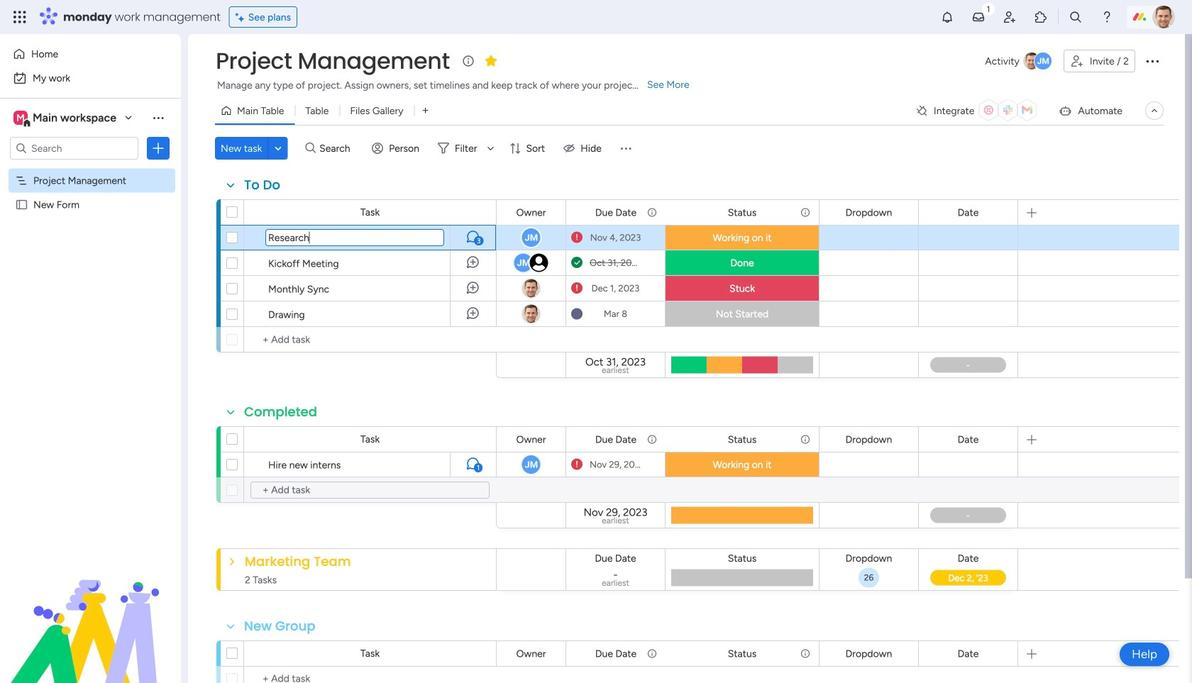 Task type: locate. For each thing, give the bounding box(es) containing it.
1 vertical spatial option
[[9, 67, 173, 89]]

1 vertical spatial options image
[[151, 141, 165, 156]]

collapse board header image
[[1150, 105, 1161, 116]]

0 vertical spatial + add task text field
[[251, 332, 490, 349]]

option
[[9, 43, 173, 65], [9, 67, 173, 89], [0, 168, 181, 171]]

see plans image
[[236, 9, 248, 25]]

invite members image
[[1003, 10, 1018, 24]]

options image
[[1145, 53, 1162, 70], [151, 141, 165, 156]]

Search in workspace field
[[30, 140, 119, 157]]

notifications image
[[941, 10, 955, 24]]

1 image
[[983, 1, 996, 17]]

1 horizontal spatial column information image
[[800, 649, 812, 660]]

workspace selection element
[[13, 109, 119, 128]]

list box
[[0, 166, 181, 409]]

Search field
[[316, 138, 359, 158]]

workspace image
[[13, 110, 28, 126]]

v2 overdue deadline image
[[572, 231, 583, 245], [572, 458, 583, 472]]

monday marketplace image
[[1035, 10, 1049, 24]]

1 horizontal spatial options image
[[1145, 53, 1162, 70]]

options image down terry turtle icon on the top of the page
[[1145, 53, 1162, 70]]

lottie animation image
[[0, 540, 181, 684]]

1 vertical spatial v2 overdue deadline image
[[572, 458, 583, 472]]

lottie animation element
[[0, 540, 181, 684]]

0 horizontal spatial column information image
[[647, 649, 658, 660]]

column information image
[[647, 649, 658, 660], [800, 649, 812, 660]]

angle down image
[[275, 143, 282, 154]]

options image down workspace options image
[[151, 141, 165, 156]]

0 vertical spatial option
[[9, 43, 173, 65]]

0 horizontal spatial options image
[[151, 141, 165, 156]]

select product image
[[13, 10, 27, 24]]

column information image
[[647, 207, 658, 218], [800, 207, 812, 218], [647, 434, 658, 446], [800, 434, 812, 446]]

2 vertical spatial option
[[0, 168, 181, 171]]

menu image
[[619, 141, 633, 156]]

None field
[[212, 46, 454, 76], [241, 176, 284, 195], [513, 205, 550, 220], [592, 205, 641, 220], [725, 205, 761, 220], [843, 205, 896, 220], [955, 205, 983, 220], [266, 230, 444, 246], [241, 403, 321, 422], [513, 432, 550, 448], [592, 432, 641, 448], [725, 432, 761, 448], [843, 432, 896, 448], [955, 432, 983, 448], [592, 551, 640, 567], [725, 551, 761, 567], [843, 551, 896, 567], [955, 551, 983, 567], [241, 553, 355, 571], [241, 618, 319, 636], [513, 647, 550, 662], [592, 647, 641, 662], [725, 647, 761, 662], [843, 647, 896, 662], [955, 647, 983, 662], [212, 46, 454, 76], [241, 176, 284, 195], [513, 205, 550, 220], [592, 205, 641, 220], [725, 205, 761, 220], [843, 205, 896, 220], [955, 205, 983, 220], [266, 230, 444, 246], [241, 403, 321, 422], [513, 432, 550, 448], [592, 432, 641, 448], [725, 432, 761, 448], [843, 432, 896, 448], [955, 432, 983, 448], [592, 551, 640, 567], [725, 551, 761, 567], [843, 551, 896, 567], [955, 551, 983, 567], [241, 553, 355, 571], [241, 618, 319, 636], [513, 647, 550, 662], [592, 647, 641, 662], [725, 647, 761, 662], [843, 647, 896, 662], [955, 647, 983, 662]]

2 vertical spatial + add task text field
[[251, 671, 490, 684]]

help image
[[1101, 10, 1115, 24]]

0 vertical spatial v2 overdue deadline image
[[572, 231, 583, 245]]

+ Add task text field
[[251, 332, 490, 349], [251, 482, 490, 499], [251, 671, 490, 684]]

1 column information image from the left
[[647, 649, 658, 660]]



Task type: describe. For each thing, give the bounding box(es) containing it.
update feed image
[[972, 10, 986, 24]]

remove from favorites image
[[484, 54, 498, 68]]

v2 search image
[[306, 140, 316, 156]]

arrow down image
[[482, 140, 500, 157]]

add view image
[[423, 106, 429, 116]]

public board image
[[15, 198, 28, 212]]

terry turtle image
[[1153, 6, 1176, 28]]

v2 done deadline image
[[572, 256, 583, 270]]

v2 overdue deadline image
[[572, 282, 583, 295]]

1 vertical spatial + add task text field
[[251, 482, 490, 499]]

show board description image
[[460, 54, 477, 68]]

0 vertical spatial options image
[[1145, 53, 1162, 70]]

search everything image
[[1069, 10, 1084, 24]]

1 v2 overdue deadline image from the top
[[572, 231, 583, 245]]

workspace options image
[[151, 111, 165, 125]]

2 column information image from the left
[[800, 649, 812, 660]]

2 v2 overdue deadline image from the top
[[572, 458, 583, 472]]



Task type: vqa. For each thing, say whether or not it's contained in the screenshot.
update feed icon
yes



